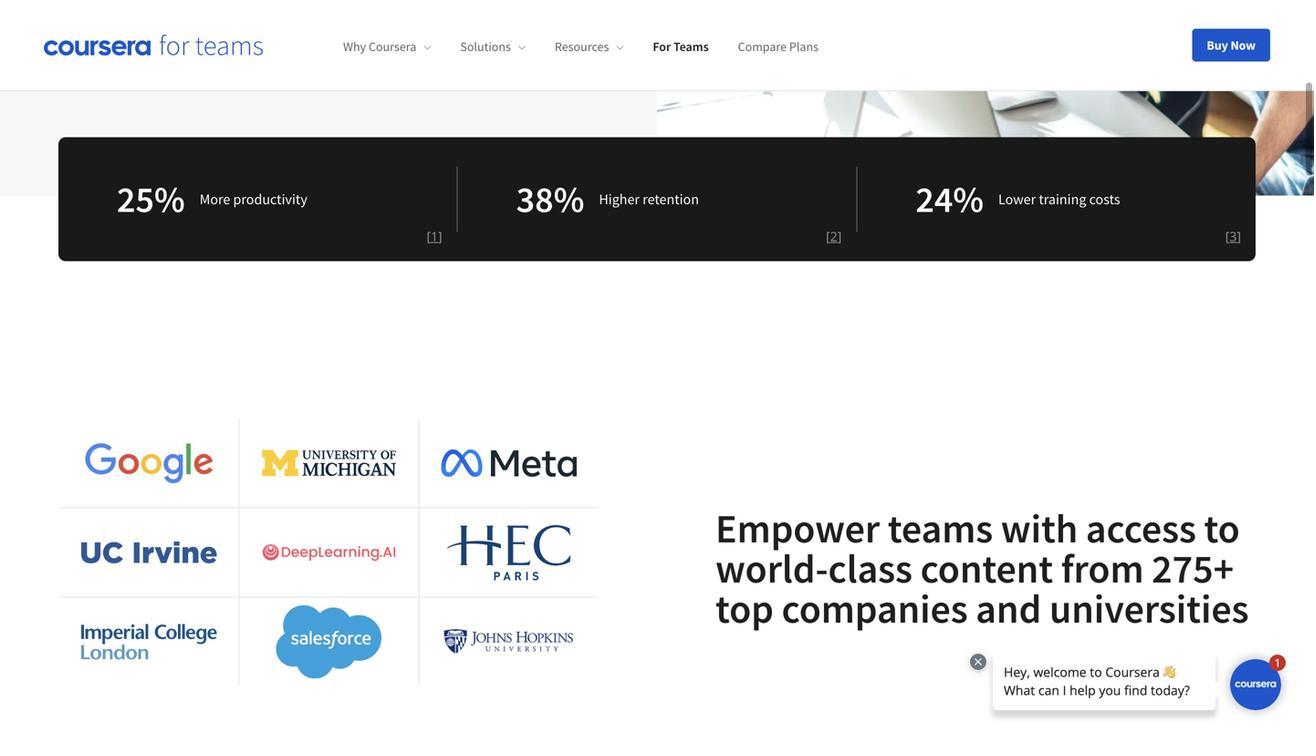 Task type: locate. For each thing, give the bounding box(es) containing it.
3
[[1230, 228, 1237, 245]]

university of california irvine logo image
[[81, 542, 217, 564]]

[ for 38%
[[826, 228, 830, 245]]

plans
[[789, 39, 819, 55]]

1 horizontal spatial ]
[[837, 228, 842, 245]]

usd
[[92, 59, 119, 77]]

1 ] from the left
[[438, 228, 442, 245]]

resources link
[[555, 39, 624, 55]]

[ for 25%
[[427, 228, 431, 245]]

more
[[200, 190, 230, 209]]

25%
[[117, 176, 185, 222]]

coursera
[[369, 39, 416, 55]]

imperial college london image
[[81, 625, 217, 660]]

2
[[830, 228, 837, 245]]

hec paris logo image
[[441, 518, 577, 588]]

resources
[[555, 39, 609, 55]]

[ for 24%
[[1225, 228, 1230, 245]]

months
[[218, 59, 267, 77]]

to
[[1204, 503, 1240, 554]]

[ 1 ]
[[427, 228, 442, 245]]

] for 25%
[[438, 228, 442, 245]]

with
[[1001, 503, 1078, 554]]

2 horizontal spatial ]
[[1237, 228, 1241, 245]]

$399
[[58, 59, 89, 77]]

buy
[[1207, 37, 1228, 53]]

johns hopkins university logo image
[[441, 628, 577, 657]]

3 ] from the left
[[1237, 228, 1241, 245]]

2 [ from the left
[[826, 228, 830, 245]]

empower teams with access to world-class content from 275+ top companies and universities
[[715, 503, 1249, 634]]

empower
[[715, 503, 880, 554]]

higher
[[599, 190, 640, 209]]

0 horizontal spatial [
[[427, 228, 431, 245]]

] for 24%
[[1237, 228, 1241, 245]]

2 ] from the left
[[837, 228, 842, 245]]

retention
[[643, 190, 699, 209]]

1
[[431, 228, 438, 245]]

deep learning ai image
[[261, 538, 397, 568]]

buy now
[[1207, 37, 1256, 53]]

1 horizontal spatial [
[[826, 228, 830, 245]]

compare plans link
[[738, 39, 819, 55]]

0 horizontal spatial ]
[[438, 228, 442, 245]]

user
[[147, 59, 175, 77]]

2 horizontal spatial [
[[1225, 228, 1230, 245]]

1 [ from the left
[[427, 228, 431, 245]]

3 [ from the left
[[1225, 228, 1230, 245]]

university of michigan image
[[261, 450, 397, 477]]

[ 2 ]
[[826, 228, 842, 245]]

]
[[438, 228, 442, 245], [837, 228, 842, 245], [1237, 228, 1241, 245]]

[ 3 ]
[[1225, 228, 1241, 245]]

productivity
[[233, 190, 307, 209]]

[
[[427, 228, 431, 245], [826, 228, 830, 245], [1225, 228, 1230, 245]]

salesforce logo image
[[276, 606, 382, 679]]

access
[[1086, 503, 1196, 554]]



Task type: describe. For each thing, give the bounding box(es) containing it.
meta logo image
[[441, 450, 577, 477]]

class
[[828, 543, 912, 594]]

12
[[199, 59, 215, 77]]

and
[[976, 584, 1041, 634]]

costs
[[1089, 190, 1120, 209]]

] for 38%
[[837, 228, 842, 245]]

compare
[[738, 39, 787, 55]]

275+
[[1152, 543, 1234, 594]]

38%
[[516, 176, 584, 222]]

per
[[122, 59, 144, 77]]

why coursera link
[[343, 39, 431, 55]]

why coursera
[[343, 39, 416, 55]]

lower
[[998, 190, 1036, 209]]

buy now button
[[1192, 29, 1270, 62]]

lower training costs
[[998, 190, 1120, 209]]

more productivity
[[200, 190, 307, 209]]

higher retention
[[599, 190, 699, 209]]

teams
[[888, 503, 993, 554]]

companies
[[782, 584, 968, 634]]

compare plans
[[738, 39, 819, 55]]

world-
[[715, 543, 828, 594]]

24%
[[916, 176, 984, 222]]

for
[[653, 39, 671, 55]]

from
[[1061, 543, 1144, 594]]

for teams link
[[653, 39, 709, 55]]

now
[[1230, 37, 1256, 53]]

top
[[715, 584, 774, 634]]

coursera for teams image
[[44, 35, 263, 56]]

why
[[343, 39, 366, 55]]

teams
[[673, 39, 709, 55]]

google image
[[81, 442, 217, 486]]

for
[[178, 59, 196, 77]]

training
[[1039, 190, 1086, 209]]

for teams
[[653, 39, 709, 55]]

solutions
[[460, 39, 511, 55]]

$399 usd per user for 12 months
[[58, 59, 267, 77]]

content
[[920, 543, 1053, 594]]

universities
[[1049, 584, 1249, 634]]

solutions link
[[460, 39, 526, 55]]



Task type: vqa. For each thing, say whether or not it's contained in the screenshot.
A
no



